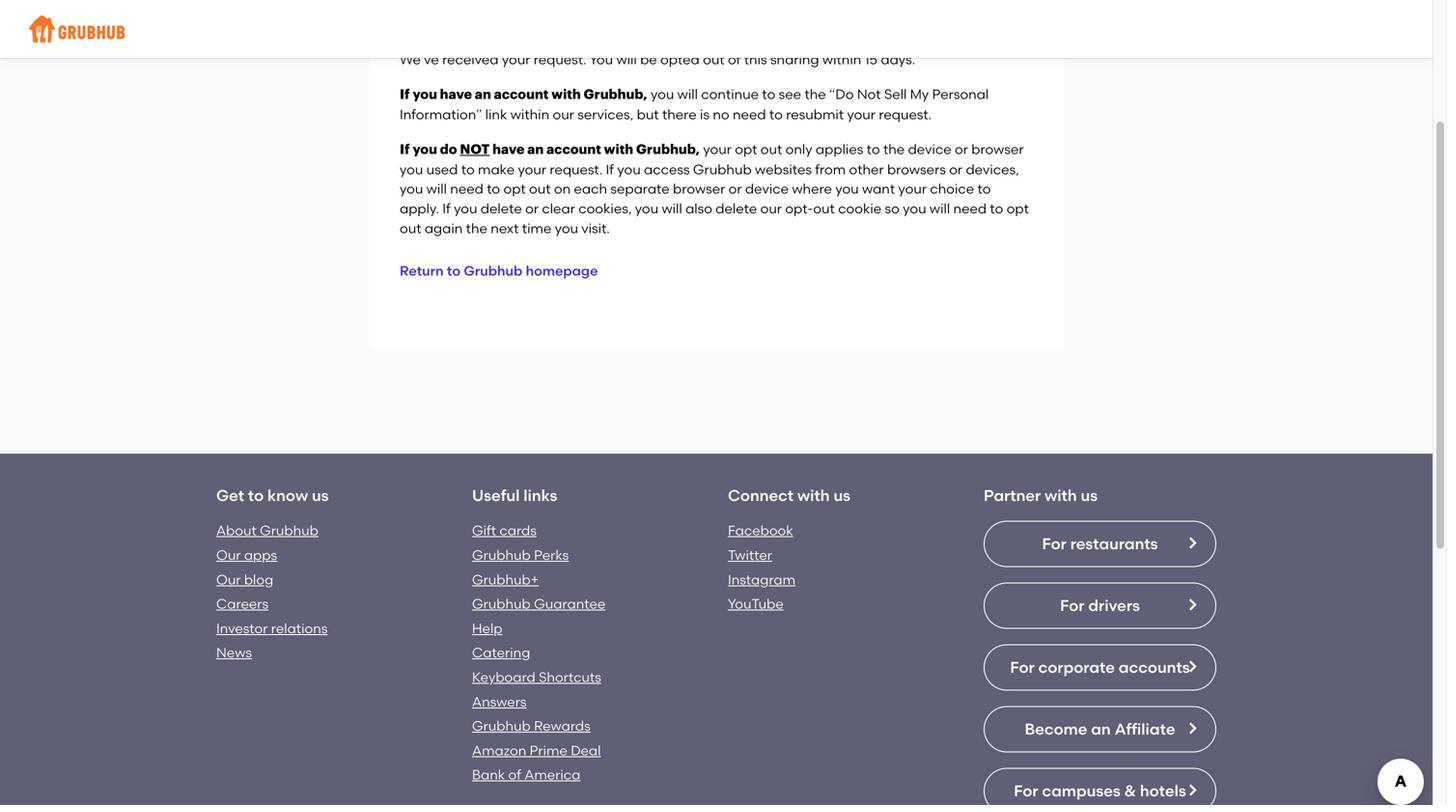 Task type: locate. For each thing, give the bounding box(es) containing it.
your inside you will continue to see the "do not sell my personal information" link within our services, but there is no need to resubmit your request.
[[847, 106, 876, 122]]

our down about on the left
[[216, 547, 241, 563]]

for inside for drivers link
[[1060, 596, 1085, 615]]

for left corporate
[[1010, 658, 1035, 677]]

1 horizontal spatial of
[[728, 51, 741, 67]]

cookie
[[838, 200, 882, 217]]

browser up the also
[[673, 181, 725, 197]]

if you do not have an account with grubhub,
[[400, 143, 700, 157]]

access
[[644, 161, 690, 178]]

15
[[865, 51, 878, 67]]

for for for campuses & hotels
[[1014, 782, 1039, 801]]

1 horizontal spatial our
[[761, 200, 782, 217]]

for drivers
[[1060, 596, 1140, 615]]

2 horizontal spatial need
[[954, 200, 987, 217]]

careers
[[216, 596, 269, 612]]

1 vertical spatial right image
[[1185, 659, 1200, 675]]

0 vertical spatial have
[[440, 88, 472, 101]]

0 horizontal spatial within
[[511, 106, 550, 122]]

you right so on the top of the page
[[903, 200, 927, 217]]

us right connect
[[834, 486, 851, 505]]

0 horizontal spatial of
[[508, 767, 521, 783]]

clear
[[542, 200, 575, 217]]

1 vertical spatial request.
[[879, 106, 932, 122]]

there
[[662, 106, 697, 122]]

request. inside you will continue to see the "do not sell my personal information" link within our services, but there is no need to resubmit your request.
[[879, 106, 932, 122]]

if up each at the left
[[606, 161, 614, 178]]

our inside your opt out only applies to the device or browser you used to make your request. if you access grubhub websites from other browsers or devices, you will need to opt out on each separate browser or device where you want your choice to apply. if you delete or clear cookies, you will also delete our opt-out cookie so you will need to opt out again the next time you visit.
[[761, 200, 782, 217]]

us
[[312, 486, 329, 505], [834, 486, 851, 505], [1081, 486, 1098, 505]]

0 vertical spatial need
[[733, 106, 766, 122]]

grubhub,
[[584, 88, 648, 101], [636, 143, 700, 157]]

within
[[823, 51, 862, 67], [511, 106, 550, 122]]

need
[[733, 106, 766, 122], [450, 181, 484, 197], [954, 200, 987, 217]]

0 vertical spatial right image
[[1185, 597, 1200, 613]]

us up for restaurants at the bottom
[[1081, 486, 1098, 505]]

request.
[[534, 51, 587, 67], [879, 106, 932, 122], [550, 161, 603, 178]]

1 horizontal spatial need
[[733, 106, 766, 122]]

your down no
[[703, 141, 732, 158]]

our up careers
[[216, 571, 241, 588]]

device
[[908, 141, 952, 158], [745, 181, 789, 197]]

facebook twitter instagram youtube
[[728, 523, 796, 612]]

right image inside for drivers link
[[1185, 597, 1200, 613]]

2 vertical spatial need
[[954, 200, 987, 217]]

2 vertical spatial opt
[[1007, 200, 1029, 217]]

1 vertical spatial an
[[527, 143, 544, 157]]

device up the browsers
[[908, 141, 952, 158]]

1 horizontal spatial the
[[805, 86, 826, 102]]

2 vertical spatial right image
[[1185, 721, 1200, 736]]

1 right image from the top
[[1185, 597, 1200, 613]]

sell
[[884, 86, 907, 102]]

right image inside for corporate accounts link
[[1185, 659, 1200, 675]]

the up resubmit
[[805, 86, 826, 102]]

useful links
[[472, 486, 557, 505]]

with
[[551, 88, 581, 101], [604, 143, 634, 157], [798, 486, 830, 505], [1045, 486, 1077, 505]]

america
[[525, 767, 581, 783]]

out down apply.
[[400, 220, 421, 236]]

3 us from the left
[[1081, 486, 1098, 505]]

an up "link"
[[475, 88, 491, 101]]

us for connect with us
[[834, 486, 851, 505]]

for restaurants link
[[984, 521, 1217, 568]]

1 horizontal spatial device
[[908, 141, 952, 158]]

your opt out only applies to the device or browser you used to make your request. if you access grubhub websites from other browsers or devices, you will need to opt out on each separate browser or device where you want your choice to apply. if you delete or clear cookies, you will also delete our opt-out cookie so you will need to opt out again the next time you visit.
[[400, 141, 1029, 236]]

know
[[267, 486, 308, 505]]

1 vertical spatial our
[[761, 200, 782, 217]]

your down not
[[847, 106, 876, 122]]

gift
[[472, 523, 496, 539]]

account up "link"
[[494, 88, 549, 101]]

right image right restaurants
[[1185, 536, 1200, 551]]

accounts
[[1119, 658, 1190, 677]]

become
[[1025, 720, 1088, 739]]

0 horizontal spatial us
[[312, 486, 329, 505]]

2 right image from the top
[[1185, 783, 1200, 798]]

1 vertical spatial need
[[450, 181, 484, 197]]

opt up websites
[[735, 141, 757, 158]]

0 vertical spatial right image
[[1185, 536, 1200, 551]]

grubhub up the also
[[693, 161, 752, 178]]

0 horizontal spatial have
[[440, 88, 472, 101]]

0 horizontal spatial our
[[553, 106, 574, 122]]

need down used
[[450, 181, 484, 197]]

0 horizontal spatial device
[[745, 181, 789, 197]]

the up the browsers
[[883, 141, 905, 158]]

have up information"
[[440, 88, 472, 101]]

about
[[216, 523, 257, 539]]

grubhub
[[693, 161, 752, 178], [464, 263, 523, 279], [260, 523, 319, 539], [472, 547, 531, 563], [472, 596, 531, 612], [472, 718, 531, 734]]

2 horizontal spatial opt
[[1007, 200, 1029, 217]]

0 horizontal spatial browser
[[673, 181, 725, 197]]

browser up devices,
[[972, 141, 1024, 158]]

0 vertical spatial browser
[[972, 141, 1024, 158]]

homepage
[[526, 263, 598, 279]]

bank of america link
[[472, 767, 581, 783]]

for inside the for campuses & hotels link
[[1014, 782, 1039, 801]]

grubhub, up services,
[[584, 88, 648, 101]]

for for for restaurants
[[1042, 535, 1067, 553]]

facebook link
[[728, 523, 793, 539]]

our left the opt-
[[761, 200, 782, 217]]

0 vertical spatial within
[[823, 51, 862, 67]]

instagram link
[[728, 571, 796, 588]]

account
[[494, 88, 549, 101], [546, 143, 601, 157]]

received
[[442, 51, 499, 67]]

an
[[475, 88, 491, 101], [527, 143, 544, 157], [1091, 720, 1111, 739]]

for for for corporate accounts
[[1010, 658, 1035, 677]]

2 vertical spatial an
[[1091, 720, 1111, 739]]

of left this
[[728, 51, 741, 67]]

request. left you
[[534, 51, 587, 67]]

right image for become an affiliate
[[1185, 721, 1200, 736]]

0 vertical spatial our
[[553, 106, 574, 122]]

for inside for restaurants "link"
[[1042, 535, 1067, 553]]

within down if you have an account with grubhub,
[[511, 106, 550, 122]]

3 right image from the top
[[1185, 721, 1200, 736]]

grubhub down know
[[260, 523, 319, 539]]

2 vertical spatial the
[[466, 220, 488, 236]]

right image
[[1185, 597, 1200, 613], [1185, 659, 1200, 675], [1185, 721, 1200, 736]]

1 vertical spatial our
[[216, 571, 241, 588]]

help
[[472, 620, 503, 637]]

will down used
[[426, 181, 447, 197]]

you
[[651, 86, 674, 102], [413, 88, 437, 101], [413, 143, 437, 157], [400, 161, 423, 178], [617, 161, 641, 178], [400, 181, 423, 197], [836, 181, 859, 197], [454, 200, 477, 217], [635, 200, 659, 217], [903, 200, 927, 217], [555, 220, 578, 236]]

grubhub down next
[[464, 263, 523, 279]]

for down the partner with us
[[1042, 535, 1067, 553]]

1 horizontal spatial us
[[834, 486, 851, 505]]

0 horizontal spatial the
[[466, 220, 488, 236]]

1 right image from the top
[[1185, 536, 1200, 551]]

1 vertical spatial opt
[[504, 181, 526, 197]]

will down choice
[[930, 200, 950, 217]]

request. inside your opt out only applies to the device or browser you used to make your request. if you access grubhub websites from other browsers or devices, you will need to opt out on each separate browser or device where you want your choice to apply. if you delete or clear cookies, you will also delete our opt-out cookie so you will need to opt out again the next time you visit.
[[550, 161, 603, 178]]

investor                                     relations link
[[216, 620, 328, 637]]

delete up next
[[481, 200, 522, 217]]

2 vertical spatial request.
[[550, 161, 603, 178]]

catering
[[472, 645, 530, 661]]

1 vertical spatial right image
[[1185, 783, 1200, 798]]

right image inside the for campuses & hotels link
[[1185, 783, 1200, 798]]

next
[[491, 220, 519, 236]]

will left the also
[[662, 200, 682, 217]]

right image for for corporate accounts
[[1185, 659, 1200, 675]]

1 horizontal spatial have
[[493, 143, 525, 157]]

blog
[[244, 571, 273, 588]]

delete
[[481, 200, 522, 217], [716, 200, 757, 217]]

2 horizontal spatial the
[[883, 141, 905, 158]]

an left affiliate
[[1091, 720, 1111, 739]]

grubhub down answers on the left bottom of page
[[472, 718, 531, 734]]

if left do
[[400, 143, 410, 157]]

out left on
[[529, 181, 551, 197]]

have up "make"
[[493, 143, 525, 157]]

apply.
[[400, 200, 439, 217]]

where
[[792, 181, 832, 197]]

twitter link
[[728, 547, 772, 563]]

you up apply.
[[400, 181, 423, 197]]

account up on
[[546, 143, 601, 157]]

for for for drivers
[[1060, 596, 1085, 615]]

0 vertical spatial grubhub,
[[584, 88, 648, 101]]

the
[[805, 86, 826, 102], [883, 141, 905, 158], [466, 220, 488, 236]]

1 vertical spatial have
[[493, 143, 525, 157]]

right image
[[1185, 536, 1200, 551], [1185, 783, 1200, 798]]

but
[[637, 106, 659, 122]]

make
[[478, 161, 515, 178]]

1 vertical spatial within
[[511, 106, 550, 122]]

0 horizontal spatial an
[[475, 88, 491, 101]]

1 horizontal spatial within
[[823, 51, 862, 67]]

an down if you have an account with grubhub,
[[527, 143, 544, 157]]

if down the we've
[[400, 88, 410, 101]]

opt down devices,
[[1007, 200, 1029, 217]]

2 us from the left
[[834, 486, 851, 505]]

right image for for drivers
[[1185, 597, 1200, 613]]

news
[[216, 645, 252, 661]]

with right partner
[[1045, 486, 1077, 505]]

for
[[1042, 535, 1067, 553], [1060, 596, 1085, 615], [1010, 658, 1035, 677], [1014, 782, 1039, 801]]

our
[[553, 106, 574, 122], [761, 200, 782, 217]]

applies
[[816, 141, 864, 158]]

request. up on
[[550, 161, 603, 178]]

1 vertical spatial device
[[745, 181, 789, 197]]

grubhub inside 'return to grubhub homepage' button
[[464, 263, 523, 279]]

request. down the sell
[[879, 106, 932, 122]]

for left drivers
[[1060, 596, 1085, 615]]

2 our from the top
[[216, 571, 241, 588]]

of right bank
[[508, 767, 521, 783]]

your
[[502, 51, 530, 67], [847, 106, 876, 122], [703, 141, 732, 158], [518, 161, 547, 178], [898, 181, 927, 197]]

0 horizontal spatial delete
[[481, 200, 522, 217]]

the left next
[[466, 220, 488, 236]]

we've
[[400, 51, 439, 67]]

0 vertical spatial the
[[805, 86, 826, 102]]

device down websites
[[745, 181, 789, 197]]

us right know
[[312, 486, 329, 505]]

right image inside for restaurants "link"
[[1185, 536, 1200, 551]]

within left the 15
[[823, 51, 862, 67]]

2 horizontal spatial us
[[1081, 486, 1098, 505]]

grubhub inside your opt out only applies to the device or browser you used to make your request. if you access grubhub websites from other browsers or devices, you will need to opt out on each separate browser or device where you want your choice to apply. if you delete or clear cookies, you will also delete our opt-out cookie so you will need to opt out again the next time you visit.
[[693, 161, 752, 178]]

delete right the also
[[716, 200, 757, 217]]

opt down "make"
[[504, 181, 526, 197]]

1 vertical spatial of
[[508, 767, 521, 783]]

right image right &
[[1185, 783, 1200, 798]]

other
[[849, 161, 884, 178]]

you left do
[[413, 143, 437, 157]]

our up if you do not have an account with grubhub,
[[553, 106, 574, 122]]

time
[[522, 220, 552, 236]]

will up there
[[678, 86, 698, 102]]

you up again
[[454, 200, 477, 217]]

grubhub rewards link
[[472, 718, 591, 734]]

1 vertical spatial browser
[[673, 181, 725, 197]]

shortcuts
[[539, 669, 601, 686]]

for left campuses
[[1014, 782, 1039, 801]]

for inside for corporate accounts link
[[1010, 658, 1035, 677]]

useful
[[472, 486, 520, 505]]

of inside gift cards grubhub perks grubhub+ grubhub guarantee help catering keyboard shortcuts answers grubhub rewards amazon prime deal bank of america
[[508, 767, 521, 783]]

for restaurants
[[1042, 535, 1158, 553]]

grubhub down gift cards link at the bottom left of page
[[472, 547, 531, 563]]

keyboard shortcuts link
[[472, 669, 601, 686]]

you inside you will continue to see the "do not sell my personal information" link within our services, but there is no need to resubmit your request.
[[651, 86, 674, 102]]

you up but
[[651, 86, 674, 102]]

2 delete from the left
[[716, 200, 757, 217]]

0 vertical spatial our
[[216, 547, 241, 563]]

for corporate accounts link
[[984, 645, 1217, 691]]

2 right image from the top
[[1185, 659, 1200, 675]]

0 vertical spatial opt
[[735, 141, 757, 158]]

right image inside "become an affiliate" link
[[1185, 721, 1200, 736]]

need down choice
[[954, 200, 987, 217]]

news link
[[216, 645, 252, 661]]

1 horizontal spatial delete
[[716, 200, 757, 217]]

need down continue
[[733, 106, 766, 122]]

become an affiliate
[[1025, 720, 1176, 739]]

grubhub, up access
[[636, 143, 700, 157]]

0 vertical spatial of
[[728, 51, 741, 67]]

2 horizontal spatial an
[[1091, 720, 1111, 739]]

right image for for campuses & hotels
[[1185, 783, 1200, 798]]

you left used
[[400, 161, 423, 178]]

1 our from the top
[[216, 547, 241, 563]]

websites
[[755, 161, 812, 178]]



Task type: vqa. For each thing, say whether or not it's contained in the screenshot.
the topmost Grubhub,
yes



Task type: describe. For each thing, give the bounding box(es) containing it.
connect
[[728, 486, 794, 505]]

return
[[400, 263, 444, 279]]

campuses
[[1042, 782, 1121, 801]]

opted
[[660, 51, 700, 67]]

0 vertical spatial device
[[908, 141, 952, 158]]

1 vertical spatial grubhub,
[[636, 143, 700, 157]]

investor
[[216, 620, 268, 637]]

1 vertical spatial the
[[883, 141, 905, 158]]

will left 'be'
[[616, 51, 637, 67]]

not
[[857, 86, 881, 102]]

resubmit
[[786, 106, 844, 122]]

you will continue to see the "do not sell my personal information" link within our services, but there is no need to resubmit your request.
[[400, 86, 989, 122]]

amazon prime deal link
[[472, 742, 601, 759]]

our apps link
[[216, 547, 277, 563]]

relations
[[271, 620, 328, 637]]

gift cards link
[[472, 523, 537, 539]]

1 vertical spatial account
[[546, 143, 601, 157]]

guarantee
[[534, 596, 606, 612]]

we've received your request. you will be opted out of this sharing within 15 days.
[[400, 51, 916, 67]]

your down the browsers
[[898, 181, 927, 197]]

link
[[485, 106, 507, 122]]

with down services,
[[604, 143, 634, 157]]

grubhub logo image
[[29, 10, 126, 48]]

do
[[440, 143, 457, 157]]

will inside you will continue to see the "do not sell my personal information" link within our services, but there is no need to resubmit your request.
[[678, 86, 698, 102]]

gift cards grubhub perks grubhub+ grubhub guarantee help catering keyboard shortcuts answers grubhub rewards amazon prime deal bank of america
[[472, 523, 606, 783]]

continue
[[701, 86, 759, 102]]

get
[[216, 486, 244, 505]]

1 us from the left
[[312, 486, 329, 505]]

grubhub inside about grubhub our apps our                                     blog careers investor                                     relations news
[[260, 523, 319, 539]]

0 horizontal spatial opt
[[504, 181, 526, 197]]

catering link
[[472, 645, 530, 661]]

with right connect
[[798, 486, 830, 505]]

apps
[[244, 547, 277, 563]]

connect with us
[[728, 486, 851, 505]]

separate
[[611, 181, 670, 197]]

1 delete from the left
[[481, 200, 522, 217]]

you down clear
[[555, 220, 578, 236]]

out up websites
[[761, 141, 782, 158]]

us for partner with us
[[1081, 486, 1098, 505]]

1 horizontal spatial opt
[[735, 141, 757, 158]]

become an affiliate link
[[984, 707, 1217, 753]]

partner
[[984, 486, 1041, 505]]

0 horizontal spatial need
[[450, 181, 484, 197]]

if up again
[[443, 200, 451, 217]]

see
[[779, 86, 802, 102]]

"do
[[829, 86, 854, 102]]

also
[[686, 200, 713, 217]]

our inside you will continue to see the "do not sell my personal information" link within our services, but there is no need to resubmit your request.
[[553, 106, 574, 122]]

restaurants
[[1071, 535, 1158, 553]]

the inside you will continue to see the "do not sell my personal information" link within our services, but there is no need to resubmit your request.
[[805, 86, 826, 102]]

to inside button
[[447, 263, 461, 279]]

no
[[713, 106, 730, 122]]

you up information"
[[413, 88, 437, 101]]

so
[[885, 200, 900, 217]]

grubhub+ link
[[472, 571, 539, 588]]

deal
[[571, 742, 601, 759]]

our                                     blog link
[[216, 571, 273, 588]]

grubhub perks link
[[472, 547, 569, 563]]

again
[[425, 220, 463, 236]]

within inside you will continue to see the "do not sell my personal information" link within our services, but there is no need to resubmit your request.
[[511, 106, 550, 122]]

not
[[460, 143, 490, 157]]

careers link
[[216, 596, 269, 612]]

with up services,
[[551, 88, 581, 101]]

0 vertical spatial an
[[475, 88, 491, 101]]

drivers
[[1089, 596, 1140, 615]]

each
[[574, 181, 607, 197]]

my
[[910, 86, 929, 102]]

0 vertical spatial account
[[494, 88, 549, 101]]

cards
[[500, 523, 537, 539]]

twitter
[[728, 547, 772, 563]]

0 vertical spatial request.
[[534, 51, 587, 67]]

opt-
[[785, 200, 813, 217]]

youtube
[[728, 596, 784, 612]]

if you have an account with grubhub,
[[400, 88, 648, 101]]

need inside you will continue to see the "do not sell my personal information" link within our services, but there is no need to resubmit your request.
[[733, 106, 766, 122]]

days.
[[881, 51, 916, 67]]

answers link
[[472, 694, 527, 710]]

get to know us
[[216, 486, 329, 505]]

affiliate
[[1115, 720, 1176, 739]]

1 horizontal spatial an
[[527, 143, 544, 157]]

partner with us
[[984, 486, 1098, 505]]

instagram
[[728, 571, 796, 588]]

services,
[[578, 106, 634, 122]]

only
[[786, 141, 813, 158]]

return to grubhub homepage button
[[400, 254, 606, 288]]

answers
[[472, 694, 527, 710]]

right image for for restaurants
[[1185, 536, 1200, 551]]

help link
[[472, 620, 503, 637]]

visit.
[[581, 220, 610, 236]]

for campuses & hotels
[[1014, 782, 1186, 801]]

grubhub guarantee link
[[472, 596, 606, 612]]

you down separate
[[635, 200, 659, 217]]

sharing
[[770, 51, 819, 67]]

an inside "become an affiliate" link
[[1091, 720, 1111, 739]]

for corporate accounts
[[1010, 658, 1190, 677]]

this
[[744, 51, 767, 67]]

about grubhub our apps our                                     blog careers investor                                     relations news
[[216, 523, 328, 661]]

you up cookie
[[836, 181, 859, 197]]

grubhub+
[[472, 571, 539, 588]]

out down the where
[[813, 200, 835, 217]]

about grubhub link
[[216, 523, 319, 539]]

bank
[[472, 767, 505, 783]]

links
[[524, 486, 557, 505]]

grubhub down grubhub+ link at the left bottom of the page
[[472, 596, 531, 612]]

your down if you do not have an account with grubhub,
[[518, 161, 547, 178]]

out right opted
[[703, 51, 725, 67]]

your up if you have an account with grubhub,
[[502, 51, 530, 67]]

browsers
[[887, 161, 946, 178]]

1 horizontal spatial browser
[[972, 141, 1024, 158]]

prime
[[530, 742, 568, 759]]

used
[[426, 161, 458, 178]]

information"
[[400, 106, 482, 122]]

you up separate
[[617, 161, 641, 178]]

personal
[[932, 86, 989, 102]]

rewards
[[534, 718, 591, 734]]

devices,
[[966, 161, 1019, 178]]



